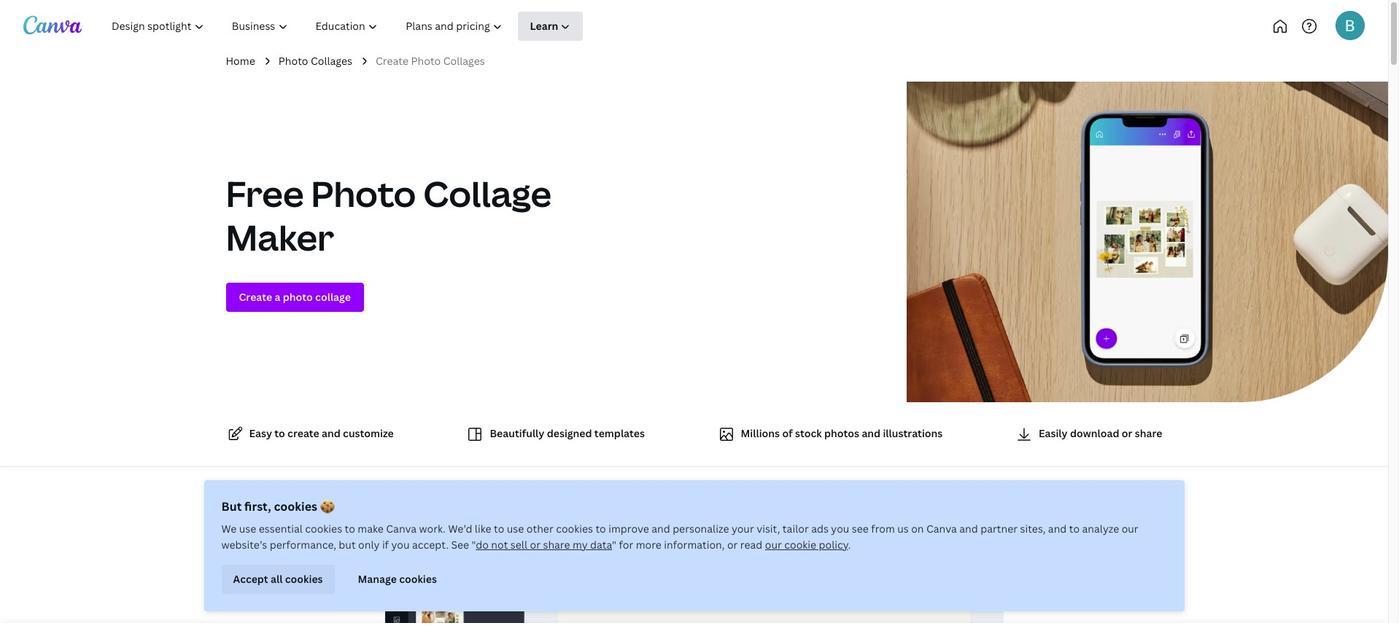 Task type: vqa. For each thing, say whether or not it's contained in the screenshot.
Draw BUTTON at the left
no



Task type: describe. For each thing, give the bounding box(es) containing it.
accept.
[[412, 538, 449, 552]]

see
[[852, 522, 869, 536]]

if
[[382, 538, 389, 552]]

create inside with canva's free online collage maker, creating a masterpiece of memories is as simple as a few clicks. create beautifully designed collages by dropping your images into our designer-made templates and instantly downloading them onto any device.
[[961, 504, 998, 520]]

information,
[[664, 538, 725, 552]]

sites,
[[1020, 522, 1046, 536]]

to up data
[[596, 522, 606, 536]]

0 horizontal spatial you
[[391, 538, 410, 552]]

your inside with canva's free online collage maker, creating a masterpiece of memories is as simple as a few clicks. create beautifully designed collages by dropping your images into our designer-made templates and instantly downloading them onto any device.
[[622, 522, 648, 538]]

collage
[[423, 170, 551, 218]]

make
[[358, 522, 384, 536]]

and right create
[[322, 427, 341, 441]]

collage
[[523, 504, 563, 520]]

for
[[619, 538, 633, 552]]

more
[[636, 538, 662, 552]]

1 horizontal spatial our
[[765, 538, 782, 552]]

policy
[[819, 538, 848, 552]]

2 " from the left
[[612, 538, 616, 552]]

do
[[476, 538, 489, 552]]

top level navigation element
[[99, 12, 633, 41]]

easy
[[249, 427, 272, 441]]

templates inside with canva's free online collage maker, creating a masterpiece of memories is as simple as a few clicks. create beautifully designed collages by dropping your images into our designer-made templates and instantly downloading them onto any device.
[[827, 522, 884, 538]]

your inside we use essential cookies to make canva work. we'd like to use other cookies to improve and personalize your visit, tailor ads you see from us on canva and partner sites, and to analyze our website's performance, but only if you accept. see "
[[732, 522, 754, 536]]

read
[[740, 538, 763, 552]]

other
[[527, 522, 553, 536]]

manage
[[358, 572, 397, 586]]

ads
[[811, 522, 829, 536]]

our inside we use essential cookies to make canva work. we'd like to use other cookies to improve and personalize your visit, tailor ads you see from us on canva and partner sites, and to analyze our website's performance, but only if you accept. see "
[[1122, 522, 1138, 536]]

cookies down downloading
[[399, 572, 437, 586]]

analyze
[[1082, 522, 1119, 536]]

is
[[809, 504, 818, 520]]

personalize
[[673, 522, 729, 536]]

clicks.
[[924, 504, 958, 520]]

to right easy
[[274, 427, 285, 441]]

not
[[491, 538, 508, 552]]

cookies up my
[[556, 522, 593, 536]]

0 horizontal spatial templates
[[594, 427, 645, 441]]

beautifully
[[490, 427, 544, 441]]

partner
[[981, 522, 1018, 536]]

accept
[[233, 572, 268, 586]]

2 canva from the left
[[926, 522, 957, 536]]

millions of stock photos and illustrations
[[741, 427, 943, 441]]

millions
[[741, 427, 780, 441]]

performance,
[[270, 538, 336, 552]]

made
[[792, 522, 824, 538]]

cookies down 🍪
[[305, 522, 342, 536]]

1 collages from the left
[[311, 54, 352, 68]]

2 a from the left
[[892, 504, 898, 520]]

stock
[[795, 427, 822, 441]]

with canva's free online collage maker, creating a masterpiece of memories is as simple as a few clicks. create beautifully designed collages by dropping your images into our designer-made templates and instantly downloading them onto any device.
[[385, 504, 998, 557]]

but first, cookies 🍪
[[221, 499, 335, 515]]

with
[[385, 504, 411, 520]]

easily
[[1039, 427, 1068, 441]]

we
[[221, 522, 237, 536]]

manage cookies button
[[346, 565, 449, 595]]

we use essential cookies to make canva work. we'd like to use other cookies to improve and personalize your visit, tailor ads you see from us on canva and partner sites, and to analyze our website's performance, but only if you accept. see "
[[221, 522, 1138, 552]]

1 a from the left
[[654, 504, 660, 520]]

free photo collage maker
[[226, 170, 551, 261]]

.
[[848, 538, 851, 552]]

my
[[573, 538, 588, 552]]

see
[[451, 538, 469, 552]]

memories
[[751, 504, 807, 520]]

canva's
[[414, 504, 457, 520]]

data
[[590, 538, 612, 552]]

accept all cookies
[[233, 572, 323, 586]]

website's
[[221, 538, 267, 552]]

1 horizontal spatial or
[[727, 538, 738, 552]]

1 horizontal spatial of
[[782, 427, 793, 441]]

sell
[[511, 538, 527, 552]]

to up but
[[345, 522, 355, 536]]

do not sell or share my data link
[[476, 538, 612, 552]]

only
[[358, 538, 380, 552]]

but
[[339, 538, 356, 552]]

home
[[226, 54, 255, 68]]

and right "photos"
[[862, 427, 881, 441]]

easy to create and customize
[[249, 427, 394, 441]]



Task type: locate. For each thing, give the bounding box(es) containing it.
collages
[[311, 54, 352, 68], [443, 54, 485, 68]]

2 horizontal spatial our
[[1122, 522, 1138, 536]]

online
[[485, 504, 520, 520]]

1 horizontal spatial designed
[[547, 427, 592, 441]]

0 vertical spatial templates
[[594, 427, 645, 441]]

designed
[[547, 427, 592, 441], [448, 522, 499, 538]]

masterpiece
[[663, 504, 733, 520]]

share
[[1135, 427, 1162, 441], [543, 538, 570, 552]]

and right sites,
[[1048, 522, 1067, 536]]

a
[[654, 504, 660, 520], [892, 504, 898, 520]]

you
[[831, 522, 849, 536], [391, 538, 410, 552]]

all
[[271, 572, 283, 586]]

cookie
[[784, 538, 816, 552]]

or left read
[[727, 538, 738, 552]]

1 horizontal spatial use
[[507, 522, 524, 536]]

1 horizontal spatial "
[[612, 538, 616, 552]]

1 horizontal spatial create
[[961, 504, 998, 520]]

our cookie policy link
[[765, 538, 848, 552]]

maker,
[[566, 504, 602, 520]]

home link
[[226, 53, 255, 70]]

of left stock
[[782, 427, 793, 441]]

but
[[221, 499, 242, 515]]

canva
[[386, 522, 417, 536], [926, 522, 957, 536]]

and
[[322, 427, 341, 441], [862, 427, 881, 441], [886, 522, 908, 538], [652, 522, 670, 536], [959, 522, 978, 536], [1048, 522, 1067, 536]]

canva down with
[[386, 522, 417, 536]]

or right sell in the left bottom of the page
[[530, 538, 541, 552]]

a up images
[[654, 504, 660, 520]]

0 horizontal spatial collages
[[311, 54, 352, 68]]

free
[[460, 504, 482, 520]]

simple
[[836, 504, 874, 520]]

our right analyze
[[1122, 522, 1138, 536]]

designer-
[[740, 522, 792, 538]]

them
[[460, 541, 490, 557]]

do not sell or share my data " for more information, or read our cookie policy .
[[476, 538, 851, 552]]

create up "partner"
[[961, 504, 998, 520]]

downloading
[[385, 541, 457, 557]]

tailor
[[783, 522, 809, 536]]

manage cookies
[[358, 572, 437, 586]]

photos
[[824, 427, 859, 441]]

0 horizontal spatial a
[[654, 504, 660, 520]]

or right download
[[1122, 427, 1133, 441]]

to left analyze
[[1069, 522, 1080, 536]]

cookies up essential
[[274, 499, 317, 515]]

1 " from the left
[[472, 538, 476, 552]]

1 horizontal spatial a
[[892, 504, 898, 520]]

use up website's on the left bottom of the page
[[239, 522, 256, 536]]

we'd
[[448, 522, 472, 536]]

0 horizontal spatial "
[[472, 538, 476, 552]]

" right 'see'
[[472, 538, 476, 552]]

1 as from the left
[[821, 504, 833, 520]]

0 horizontal spatial create
[[376, 54, 409, 68]]

your
[[622, 522, 648, 538], [732, 522, 754, 536]]

photo collages
[[278, 54, 352, 68]]

creating
[[605, 504, 651, 520]]

create photo collages
[[376, 54, 485, 68]]

designed right beautifully
[[547, 427, 592, 441]]

few
[[901, 504, 921, 520]]

improve
[[608, 522, 649, 536]]

instantly
[[910, 522, 960, 538]]

0 horizontal spatial canva
[[386, 522, 417, 536]]

of inside with canva's free online collage maker, creating a masterpiece of memories is as simple as a few clicks. create beautifully designed collages by dropping your images into our designer-made templates and instantly downloading them onto any device.
[[736, 504, 748, 520]]

1 horizontal spatial templates
[[827, 522, 884, 538]]

" left for
[[612, 538, 616, 552]]

our right into
[[717, 522, 737, 538]]

and inside with canva's free online collage maker, creating a masterpiece of memories is as simple as a few clicks. create beautifully designed collages by dropping your images into our designer-made templates and instantly downloading them onto any device.
[[886, 522, 908, 538]]

2 as from the left
[[876, 504, 889, 520]]

collages
[[502, 522, 548, 538]]

🍪
[[320, 499, 335, 515]]

0 horizontal spatial our
[[717, 522, 737, 538]]

0 vertical spatial create
[[376, 54, 409, 68]]

0 horizontal spatial or
[[530, 538, 541, 552]]

1 vertical spatial create
[[961, 504, 998, 520]]

1 vertical spatial of
[[736, 504, 748, 520]]

to right like
[[494, 522, 504, 536]]

designed up do
[[448, 522, 499, 538]]

1 canva from the left
[[386, 522, 417, 536]]

our inside with canva's free online collage maker, creating a masterpiece of memories is as simple as a few clicks. create beautifully designed collages by dropping your images into our designer-made templates and instantly downloading them onto any device.
[[717, 522, 737, 538]]

1 vertical spatial designed
[[448, 522, 499, 538]]

0 horizontal spatial your
[[622, 522, 648, 538]]

work.
[[419, 522, 446, 536]]

create
[[376, 54, 409, 68], [961, 504, 998, 520]]

1 horizontal spatial collages
[[443, 54, 485, 68]]

of
[[782, 427, 793, 441], [736, 504, 748, 520]]

on
[[911, 522, 924, 536]]

a left the few
[[892, 504, 898, 520]]

and up do not sell or share my data " for more information, or read our cookie policy . at bottom
[[652, 522, 670, 536]]

your up for
[[622, 522, 648, 538]]

0 vertical spatial of
[[782, 427, 793, 441]]

photo for create
[[411, 54, 441, 68]]

1 use from the left
[[239, 522, 256, 536]]

2 collages from the left
[[443, 54, 485, 68]]

into
[[692, 522, 715, 538]]

onto
[[492, 541, 519, 557]]

0 horizontal spatial share
[[543, 538, 570, 552]]

1 horizontal spatial share
[[1135, 427, 1162, 441]]

or
[[1122, 427, 1133, 441], [530, 538, 541, 552], [727, 538, 738, 552]]

create
[[287, 427, 319, 441]]

essential
[[259, 522, 303, 536]]

visit,
[[757, 522, 780, 536]]

images
[[650, 522, 690, 538]]

and left "partner"
[[959, 522, 978, 536]]

2 horizontal spatial or
[[1122, 427, 1133, 441]]

designed inside with canva's free online collage maker, creating a masterpiece of memories is as simple as a few clicks. create beautifully designed collages by dropping your images into our designer-made templates and instantly downloading them onto any device.
[[448, 522, 499, 538]]

accept all cookies button
[[221, 565, 334, 595]]

you up policy
[[831, 522, 849, 536]]

use up sell in the left bottom of the page
[[507, 522, 524, 536]]

photo for free
[[311, 170, 416, 218]]

create down top level navigation element
[[376, 54, 409, 68]]

of up the "designer-"
[[736, 504, 748, 520]]

1 vertical spatial you
[[391, 538, 410, 552]]

templates
[[594, 427, 645, 441], [827, 522, 884, 538]]

" inside we use essential cookies to make canva work. we'd like to use other cookies to improve and personalize your visit, tailor ads you see from us on canva and partner sites, and to analyze our website's performance, but only if you accept. see "
[[472, 538, 476, 552]]

how to make a photo collage - canva image
[[385, 582, 1003, 624]]

photo inside "free photo collage maker"
[[311, 170, 416, 218]]

and left on
[[886, 522, 908, 538]]

1 horizontal spatial you
[[831, 522, 849, 536]]

canva down clicks.
[[926, 522, 957, 536]]

our down the "designer-"
[[765, 538, 782, 552]]

customize
[[343, 427, 394, 441]]

as up from
[[876, 504, 889, 520]]

1 horizontal spatial as
[[876, 504, 889, 520]]

2 use from the left
[[507, 522, 524, 536]]

0 horizontal spatial as
[[821, 504, 833, 520]]

1 vertical spatial templates
[[827, 522, 884, 538]]

device.
[[545, 541, 585, 557]]

our
[[717, 522, 737, 538], [1122, 522, 1138, 536], [765, 538, 782, 552]]

0 horizontal spatial use
[[239, 522, 256, 536]]

download
[[1070, 427, 1119, 441]]

0 vertical spatial you
[[831, 522, 849, 536]]

0 horizontal spatial designed
[[448, 522, 499, 538]]

photo collages link
[[278, 53, 352, 70]]

free
[[226, 170, 304, 218]]

maker
[[226, 214, 334, 261]]

0 horizontal spatial of
[[736, 504, 748, 520]]

illustrations
[[883, 427, 943, 441]]

dropping
[[568, 522, 619, 538]]

beautifully designed templates
[[490, 427, 645, 441]]

1 horizontal spatial canva
[[926, 522, 957, 536]]

photo
[[278, 54, 308, 68], [411, 54, 441, 68], [311, 170, 416, 218]]

us
[[897, 522, 909, 536]]

as right is
[[821, 504, 833, 520]]

share down by
[[543, 538, 570, 552]]

cookies right all
[[285, 572, 323, 586]]

like
[[475, 522, 491, 536]]

easily download or share
[[1039, 427, 1162, 441]]

share right download
[[1135, 427, 1162, 441]]

any
[[522, 541, 542, 557]]

first,
[[244, 499, 271, 515]]

by
[[551, 522, 565, 538]]

1 horizontal spatial your
[[732, 522, 754, 536]]

you right if
[[391, 538, 410, 552]]

1 vertical spatial share
[[543, 538, 570, 552]]

your up read
[[732, 522, 754, 536]]

0 vertical spatial share
[[1135, 427, 1162, 441]]

0 vertical spatial designed
[[547, 427, 592, 441]]

from
[[871, 522, 895, 536]]

"
[[472, 538, 476, 552], [612, 538, 616, 552]]



